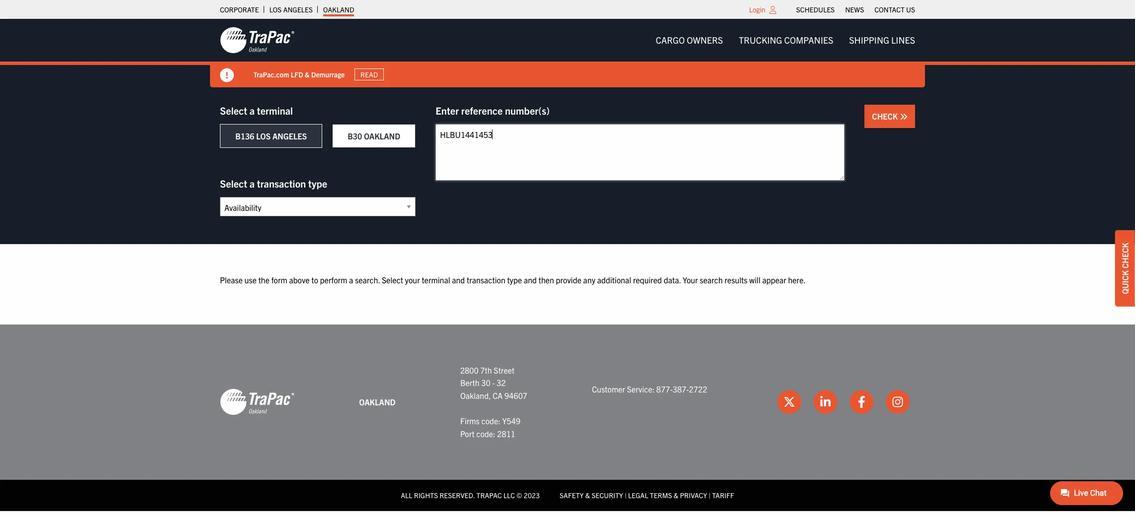 Task type: vqa. For each thing, say whether or not it's contained in the screenshot.
of
no



Task type: describe. For each thing, give the bounding box(es) containing it.
enter reference number(s)
[[436, 104, 550, 117]]

contact us
[[875, 5, 915, 14]]

to
[[312, 275, 318, 285]]

legal terms & privacy link
[[628, 491, 707, 500]]

firms
[[460, 416, 480, 426]]

32
[[497, 378, 506, 388]]

perform
[[320, 275, 347, 285]]

trapac.com lfd & demurrage
[[254, 70, 345, 79]]

2 oakland image from the top
[[220, 389, 295, 416]]

berth
[[460, 378, 480, 388]]

0 vertical spatial type
[[308, 177, 327, 190]]

the
[[258, 275, 270, 285]]

1 horizontal spatial &
[[585, 491, 590, 500]]

oakland inside footer
[[359, 397, 396, 407]]

lines
[[892, 34, 915, 46]]

877-
[[657, 384, 673, 394]]

2811
[[497, 429, 516, 439]]

oakland,
[[460, 391, 491, 401]]

number(s)
[[505, 104, 550, 117]]

b30
[[348, 131, 362, 141]]

service:
[[627, 384, 655, 394]]

firms code:  y549 port code:  2811
[[460, 416, 521, 439]]

1 vertical spatial code:
[[476, 429, 496, 439]]

solid image
[[220, 69, 234, 82]]

quick check link
[[1116, 231, 1136, 307]]

30
[[481, 378, 491, 388]]

1 horizontal spatial terminal
[[422, 275, 450, 285]]

here.
[[788, 275, 806, 285]]

news
[[846, 5, 864, 14]]

2 vertical spatial a
[[349, 275, 353, 285]]

your
[[405, 275, 420, 285]]

corporate
[[220, 5, 259, 14]]

reserved.
[[440, 491, 475, 500]]

0 vertical spatial los
[[269, 5, 282, 14]]

above
[[289, 275, 310, 285]]

7th
[[480, 365, 492, 375]]

94607
[[505, 391, 528, 401]]

1 horizontal spatial transaction
[[467, 275, 506, 285]]

results
[[725, 275, 748, 285]]

los angeles
[[269, 5, 313, 14]]

select for select a terminal
[[220, 104, 247, 117]]

light image
[[770, 6, 777, 14]]

2023
[[524, 491, 540, 500]]

data.
[[664, 275, 681, 285]]

please
[[220, 275, 243, 285]]

2 and from the left
[[524, 275, 537, 285]]

-
[[492, 378, 495, 388]]

rights
[[414, 491, 438, 500]]

cargo
[[656, 34, 685, 46]]

reference
[[461, 104, 503, 117]]

schedules link
[[797, 2, 835, 16]]

safety
[[560, 491, 584, 500]]

news link
[[846, 2, 864, 16]]

trapac.com
[[254, 70, 289, 79]]

any
[[583, 275, 596, 285]]

b136
[[235, 131, 254, 141]]

will
[[750, 275, 761, 285]]

login link
[[749, 5, 766, 14]]

1 vertical spatial angeles
[[273, 131, 307, 141]]

demurrage
[[312, 70, 345, 79]]

your
[[683, 275, 698, 285]]

0 vertical spatial oakland
[[323, 5, 354, 14]]

a for transaction
[[250, 177, 255, 190]]

2722
[[689, 384, 708, 394]]

menu bar inside banner
[[648, 30, 923, 50]]

owners
[[687, 34, 723, 46]]

trucking
[[739, 34, 782, 46]]

safety & security | legal terms & privacy | tariff
[[560, 491, 734, 500]]

2800 7th street berth 30 - 32 oakland, ca 94607
[[460, 365, 528, 401]]

please use the form above to perform a search. select your terminal and transaction type and then provide any additional required data. your search results will appear here.
[[220, 275, 806, 285]]

los angeles link
[[269, 2, 313, 16]]

port
[[460, 429, 475, 439]]

safety & security link
[[560, 491, 623, 500]]

companies
[[785, 34, 834, 46]]

then
[[539, 275, 554, 285]]

1 horizontal spatial check
[[1121, 243, 1131, 269]]

menu bar containing schedules
[[791, 2, 921, 16]]

2 vertical spatial select
[[382, 275, 403, 285]]

b136 los angeles
[[235, 131, 307, 141]]

customer
[[592, 384, 625, 394]]

b30 oakland
[[348, 131, 400, 141]]

additional
[[597, 275, 631, 285]]

oakland image inside banner
[[220, 26, 295, 54]]

select a transaction type
[[220, 177, 327, 190]]

Enter reference number(s) text field
[[436, 124, 845, 181]]



Task type: locate. For each thing, give the bounding box(es) containing it.
y549
[[502, 416, 521, 426]]

all rights reserved. trapac llc © 2023
[[401, 491, 540, 500]]

0 vertical spatial menu bar
[[791, 2, 921, 16]]

code: up 2811
[[482, 416, 501, 426]]

0 horizontal spatial |
[[625, 491, 627, 500]]

0 horizontal spatial type
[[308, 177, 327, 190]]

oakland
[[323, 5, 354, 14], [364, 131, 400, 141], [359, 397, 396, 407]]

a for terminal
[[250, 104, 255, 117]]

privacy
[[680, 491, 707, 500]]

read
[[361, 70, 378, 79]]

select left your
[[382, 275, 403, 285]]

angeles down "select a terminal"
[[273, 131, 307, 141]]

quick
[[1121, 271, 1131, 294]]

solid image
[[900, 113, 908, 121]]

all
[[401, 491, 413, 500]]

search.
[[355, 275, 380, 285]]

1 vertical spatial type
[[507, 275, 522, 285]]

customer service: 877-387-2722
[[592, 384, 708, 394]]

a
[[250, 104, 255, 117], [250, 177, 255, 190], [349, 275, 353, 285]]

1 and from the left
[[452, 275, 465, 285]]

& inside banner
[[305, 70, 310, 79]]

1 horizontal spatial |
[[709, 491, 711, 500]]

& right terms
[[674, 491, 679, 500]]

0 vertical spatial transaction
[[257, 177, 306, 190]]

contact us link
[[875, 2, 915, 16]]

and left the then
[[524, 275, 537, 285]]

0 vertical spatial code:
[[482, 416, 501, 426]]

0 horizontal spatial &
[[305, 70, 310, 79]]

1 horizontal spatial and
[[524, 275, 537, 285]]

contact
[[875, 5, 905, 14]]

shipping
[[850, 34, 890, 46]]

& right lfd
[[305, 70, 310, 79]]

0 vertical spatial oakland image
[[220, 26, 295, 54]]

banner
[[0, 19, 1136, 87]]

0 horizontal spatial check
[[872, 111, 900, 121]]

1 oakland image from the top
[[220, 26, 295, 54]]

angeles
[[283, 5, 313, 14], [273, 131, 307, 141]]

a left 'search.'
[[349, 275, 353, 285]]

0 vertical spatial check
[[872, 111, 900, 121]]

check button
[[865, 105, 915, 128]]

angeles left oakland link
[[283, 5, 313, 14]]

terminal up b136 los angeles
[[257, 104, 293, 117]]

footer
[[0, 325, 1136, 511]]

code:
[[482, 416, 501, 426], [476, 429, 496, 439]]

street
[[494, 365, 515, 375]]

select down "b136"
[[220, 177, 247, 190]]

use
[[245, 275, 257, 285]]

1 | from the left
[[625, 491, 627, 500]]

menu bar up shipping
[[791, 2, 921, 16]]

2 horizontal spatial &
[[674, 491, 679, 500]]

a up "b136"
[[250, 104, 255, 117]]

security
[[592, 491, 623, 500]]

select a terminal
[[220, 104, 293, 117]]

los right "b136"
[[256, 131, 271, 141]]

|
[[625, 491, 627, 500], [709, 491, 711, 500]]

0 horizontal spatial terminal
[[257, 104, 293, 117]]

menu bar down light icon at the top
[[648, 30, 923, 50]]

2 | from the left
[[709, 491, 711, 500]]

1 vertical spatial a
[[250, 177, 255, 190]]

form
[[271, 275, 287, 285]]

read link
[[355, 68, 384, 81]]

us
[[907, 5, 915, 14]]

schedules
[[797, 5, 835, 14]]

oakland image
[[220, 26, 295, 54], [220, 389, 295, 416]]

tariff link
[[712, 491, 734, 500]]

1 vertical spatial oakland image
[[220, 389, 295, 416]]

0 vertical spatial a
[[250, 104, 255, 117]]

los right corporate
[[269, 5, 282, 14]]

1 vertical spatial terminal
[[422, 275, 450, 285]]

tariff
[[712, 491, 734, 500]]

quick check
[[1121, 243, 1131, 294]]

shipping lines link
[[842, 30, 923, 50]]

llc
[[504, 491, 515, 500]]

| left "tariff"
[[709, 491, 711, 500]]

and right your
[[452, 275, 465, 285]]

provide
[[556, 275, 582, 285]]

1 vertical spatial oakland
[[364, 131, 400, 141]]

387-
[[673, 384, 689, 394]]

& right the safety
[[585, 491, 590, 500]]

terms
[[650, 491, 672, 500]]

0 vertical spatial select
[[220, 104, 247, 117]]

0 horizontal spatial and
[[452, 275, 465, 285]]

select up "b136"
[[220, 104, 247, 117]]

©
[[517, 491, 522, 500]]

trucking companies
[[739, 34, 834, 46]]

type
[[308, 177, 327, 190], [507, 275, 522, 285]]

terminal
[[257, 104, 293, 117], [422, 275, 450, 285]]

menu bar containing cargo owners
[[648, 30, 923, 50]]

select for select a transaction type
[[220, 177, 247, 190]]

cargo owners
[[656, 34, 723, 46]]

banner containing cargo owners
[[0, 19, 1136, 87]]

transaction
[[257, 177, 306, 190], [467, 275, 506, 285]]

1 vertical spatial select
[[220, 177, 247, 190]]

2800
[[460, 365, 479, 375]]

1 vertical spatial check
[[1121, 243, 1131, 269]]

corporate link
[[220, 2, 259, 16]]

cargo owners link
[[648, 30, 731, 50]]

search
[[700, 275, 723, 285]]

1 vertical spatial menu bar
[[648, 30, 923, 50]]

select
[[220, 104, 247, 117], [220, 177, 247, 190], [382, 275, 403, 285]]

terminal right your
[[422, 275, 450, 285]]

1 vertical spatial transaction
[[467, 275, 506, 285]]

enter
[[436, 104, 459, 117]]

| left 'legal'
[[625, 491, 627, 500]]

check inside button
[[872, 111, 900, 121]]

trucking companies link
[[731, 30, 842, 50]]

1 vertical spatial los
[[256, 131, 271, 141]]

0 horizontal spatial transaction
[[257, 177, 306, 190]]

menu bar
[[791, 2, 921, 16], [648, 30, 923, 50]]

trapac
[[477, 491, 502, 500]]

1 horizontal spatial type
[[507, 275, 522, 285]]

login
[[749, 5, 766, 14]]

los
[[269, 5, 282, 14], [256, 131, 271, 141]]

legal
[[628, 491, 649, 500]]

code: right port
[[476, 429, 496, 439]]

shipping lines
[[850, 34, 915, 46]]

2 vertical spatial oakland
[[359, 397, 396, 407]]

0 vertical spatial terminal
[[257, 104, 293, 117]]

oakland link
[[323, 2, 354, 16]]

footer containing 2800 7th street
[[0, 325, 1136, 511]]

0 vertical spatial angeles
[[283, 5, 313, 14]]

required
[[633, 275, 662, 285]]

a down "b136"
[[250, 177, 255, 190]]

lfd
[[291, 70, 304, 79]]



